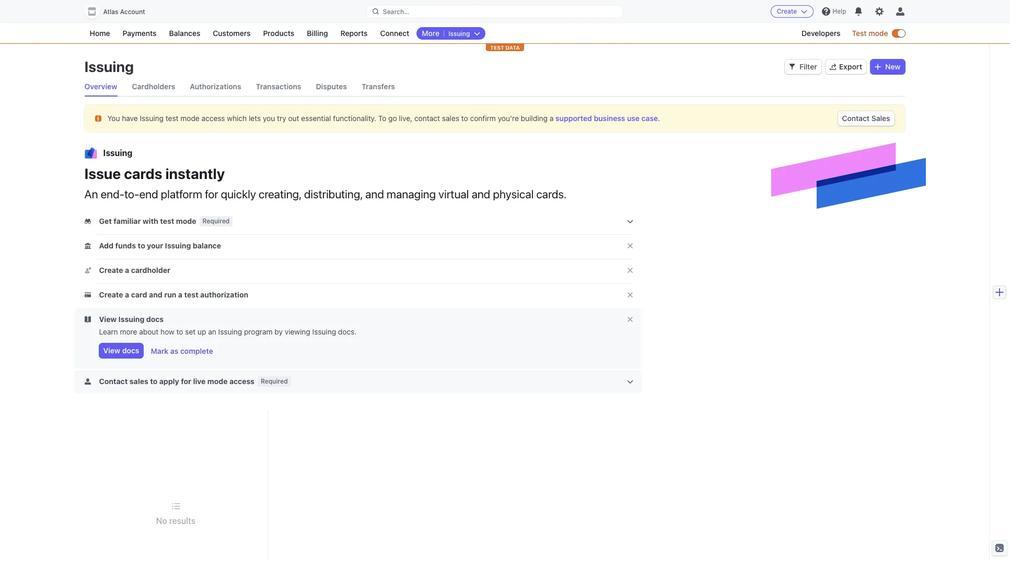 Task type: vqa. For each thing, say whether or not it's contained in the screenshot.
top you're
no



Task type: describe. For each thing, give the bounding box(es) containing it.
a right building
[[550, 114, 554, 123]]

svg image for view issuing docs
[[84, 317, 91, 323]]

overview link
[[84, 77, 117, 96]]

viewing
[[285, 328, 310, 337]]

filter button
[[785, 60, 821, 74]]

business
[[594, 114, 625, 123]]

authorization
[[200, 291, 248, 299]]

view for view docs
[[103, 346, 120, 355]]

get
[[99, 217, 112, 226]]

more
[[120, 328, 137, 337]]

virtual
[[439, 188, 469, 201]]

physical
[[493, 188, 534, 201]]

you're
[[498, 114, 519, 123]]

quickly
[[221, 188, 256, 201]]

cardholders
[[132, 82, 175, 91]]

test data
[[490, 44, 520, 51]]

by
[[275, 328, 283, 337]]

mode inside dropdown button
[[207, 377, 228, 386]]

view docs link
[[99, 344, 143, 358]]

create for create
[[777, 7, 797, 15]]

functionality.
[[333, 114, 376, 123]]

mark as complete button
[[151, 347, 213, 356]]

contact sales to apply for live mode access button
[[84, 377, 257, 387]]

mark
[[151, 347, 168, 356]]

run
[[164, 291, 176, 299]]

test for with
[[160, 217, 174, 226]]

atlas
[[103, 8, 118, 16]]

required for get familiar with test mode
[[203, 217, 230, 225]]

go
[[388, 114, 397, 123]]

live
[[193, 377, 206, 386]]

export
[[839, 62, 862, 71]]

get familiar with test mode
[[99, 217, 196, 226]]

connect link
[[375, 27, 415, 40]]

a right run on the bottom
[[178, 291, 182, 299]]

new
[[885, 62, 901, 71]]

a inside dropdown button
[[125, 266, 129, 275]]

learn more about how to set up an issuing program by viewing issuing docs.
[[99, 328, 357, 337]]

docs inside toolbar
[[122, 346, 139, 355]]

Search… search field
[[366, 5, 623, 18]]

transfers
[[362, 82, 395, 91]]

authorizations
[[190, 82, 241, 91]]

1 horizontal spatial and
[[365, 188, 384, 201]]

issuing left docs.
[[312, 328, 336, 337]]

cardholder
[[131, 266, 170, 275]]

you
[[107, 114, 120, 123]]

home link
[[84, 27, 115, 40]]

reports link
[[335, 27, 373, 40]]

required for contact sales to apply for live mode access
[[261, 378, 288, 386]]

mark as complete
[[151, 347, 213, 356]]

program
[[244, 328, 273, 337]]

sales inside dropdown button
[[130, 377, 148, 386]]

set
[[185, 328, 196, 337]]

up
[[198, 328, 206, 337]]

results
[[169, 517, 196, 526]]

billing link
[[302, 27, 333, 40]]

overview
[[84, 82, 117, 91]]

mode down authorizations link
[[180, 114, 200, 123]]

use
[[627, 114, 640, 123]]

customers
[[213, 29, 251, 38]]

issuing right an
[[218, 328, 242, 337]]

contact sales
[[842, 114, 890, 123]]

out
[[288, 114, 299, 123]]

account
[[120, 8, 145, 16]]

help button
[[818, 3, 850, 20]]

data
[[506, 44, 520, 51]]

card
[[131, 291, 147, 299]]

lets
[[249, 114, 261, 123]]

test inside dropdown button
[[184, 291, 198, 299]]

with
[[143, 217, 158, 226]]

cardholders link
[[132, 77, 175, 96]]

products
[[263, 29, 294, 38]]

svg image for create a card and run a test authorization
[[84, 292, 91, 298]]

filter
[[800, 62, 817, 71]]

add funds to your issuing balance button
[[84, 241, 223, 251]]

create for create a card and run a test authorization
[[99, 291, 123, 299]]

managing
[[387, 188, 436, 201]]

to left 'confirm'
[[461, 114, 468, 123]]

to
[[378, 114, 386, 123]]

complete
[[180, 347, 213, 356]]

creating,
[[259, 188, 301, 201]]

your
[[147, 241, 163, 250]]

help
[[833, 7, 846, 15]]

balances
[[169, 29, 200, 38]]

export button
[[826, 60, 866, 74]]

Search… text field
[[366, 5, 623, 18]]

sales
[[872, 114, 890, 123]]

cards
[[124, 165, 162, 182]]

no results
[[156, 517, 196, 526]]

create button
[[771, 5, 814, 18]]

billing
[[307, 29, 328, 38]]

try
[[277, 114, 286, 123]]



Task type: locate. For each thing, give the bounding box(es) containing it.
create left 'card' at bottom left
[[99, 291, 123, 299]]

funds
[[115, 241, 136, 250]]

svg image for contact sales to apply for live mode access
[[84, 379, 91, 385]]

add funds to your issuing balance
[[99, 241, 221, 250]]

test mode
[[852, 29, 888, 38]]

docs.
[[338, 328, 357, 337]]

supported business use case link
[[556, 114, 658, 123]]

issue
[[84, 165, 121, 182]]

reports
[[340, 29, 368, 38]]

0 vertical spatial create
[[777, 7, 797, 15]]

a left cardholder
[[125, 266, 129, 275]]

svg image for create a cardholder
[[84, 268, 91, 274]]

transactions link
[[256, 77, 301, 96]]

tab list
[[84, 77, 905, 97]]

platform
[[161, 188, 202, 201]]

2 vertical spatial create
[[99, 291, 123, 299]]

sales left apply
[[130, 377, 148, 386]]

payments link
[[117, 27, 162, 40]]

for inside dropdown button
[[181, 377, 191, 386]]

svg image inside view issuing docs 'dropdown button'
[[84, 317, 91, 323]]

0 vertical spatial view
[[99, 315, 117, 324]]

docs up about
[[146, 315, 164, 324]]

svg image for filter
[[789, 64, 795, 70]]

notifications image
[[855, 7, 863, 16]]

get familiar with test mode button
[[84, 216, 198, 227]]

apply
[[159, 377, 179, 386]]

an
[[208, 328, 216, 337]]

view issuing docs button
[[84, 315, 166, 325]]

products link
[[258, 27, 300, 40]]

tab list containing overview
[[84, 77, 905, 97]]

end-
[[101, 188, 124, 201]]

transactions
[[256, 82, 301, 91]]

0 horizontal spatial contact
[[99, 377, 128, 386]]

and left managing
[[365, 188, 384, 201]]

you have issuing test mode access which lets you try out essential functionality. to go live, contact sales to confirm you're building a supported business use case .
[[107, 114, 660, 123]]

a left 'card' at bottom left
[[125, 291, 129, 299]]

distributing,
[[304, 188, 363, 201]]

to left apply
[[150, 377, 157, 386]]

authorizations link
[[190, 77, 241, 96]]

svg image for add funds to your issuing balance
[[84, 243, 91, 249]]

issuing inside 'dropdown button'
[[118, 315, 144, 324]]

svg image inside "filter" popup button
[[789, 64, 795, 70]]

issuing up overview
[[84, 58, 134, 75]]

create down add
[[99, 266, 123, 275]]

0 horizontal spatial sales
[[130, 377, 148, 386]]

about
[[139, 328, 159, 337]]

required
[[203, 217, 230, 225], [261, 378, 288, 386]]

for
[[205, 188, 218, 201], [181, 377, 191, 386]]

create inside button
[[777, 7, 797, 15]]

0 vertical spatial sales
[[442, 114, 459, 123]]

customers link
[[208, 27, 256, 40]]

test inside dropdown button
[[160, 217, 174, 226]]

transfers link
[[362, 77, 395, 96]]

view inside view issuing docs 'dropdown button'
[[99, 315, 117, 324]]

home
[[90, 29, 110, 38]]

issuing up more on the left of the page
[[118, 315, 144, 324]]

svg image left create a cardholder
[[84, 268, 91, 274]]

for inside "issue cards instantly an end-to-end platform for quickly creating, distributing, and managing virtual and physical cards."
[[205, 188, 218, 201]]

you
[[263, 114, 275, 123]]

and right the virtual
[[472, 188, 490, 201]]

0 vertical spatial docs
[[146, 315, 164, 324]]

create up developers link
[[777, 7, 797, 15]]

to left your
[[138, 241, 145, 250]]

svg image for get familiar with test mode
[[84, 218, 91, 225]]

svg image inside get familiar with test mode dropdown button
[[84, 218, 91, 225]]

issuing right your
[[165, 241, 191, 250]]

0 vertical spatial test
[[166, 114, 178, 123]]

view down learn
[[103, 346, 120, 355]]

svg image
[[789, 64, 795, 70], [875, 64, 881, 70], [84, 243, 91, 249], [84, 268, 91, 274], [84, 292, 91, 298]]

svg image
[[95, 115, 101, 122], [84, 218, 91, 225], [84, 317, 91, 323], [84, 379, 91, 385]]

docs down more on the left of the page
[[122, 346, 139, 355]]

0 horizontal spatial for
[[181, 377, 191, 386]]

new link
[[871, 60, 905, 74]]

create
[[777, 7, 797, 15], [99, 266, 123, 275], [99, 291, 123, 299]]

contact
[[842, 114, 870, 123], [99, 377, 128, 386]]

connect
[[380, 29, 409, 38]]

0 horizontal spatial access
[[201, 114, 225, 123]]

0 vertical spatial required
[[203, 217, 230, 225]]

contact
[[414, 114, 440, 123]]

mode
[[869, 29, 888, 38], [180, 114, 200, 123], [176, 217, 196, 226], [207, 377, 228, 386]]

issue cards instantly an end-to-end platform for quickly creating, distributing, and managing virtual and physical cards.
[[84, 165, 567, 201]]

0 horizontal spatial and
[[149, 291, 162, 299]]

1 horizontal spatial contact
[[842, 114, 870, 123]]

balances link
[[164, 27, 206, 40]]

test for issuing
[[166, 114, 178, 123]]

1 horizontal spatial access
[[229, 377, 254, 386]]

a
[[550, 114, 554, 123], [125, 266, 129, 275], [125, 291, 129, 299], [178, 291, 182, 299]]

svg image inside contact sales to apply for live mode access dropdown button
[[84, 379, 91, 385]]

search…
[[383, 8, 409, 15]]

issuing inside dropdown button
[[165, 241, 191, 250]]

svg image up view issuing docs 'dropdown button'
[[84, 292, 91, 298]]

no
[[156, 517, 167, 526]]

disputes link
[[316, 77, 347, 96]]

issuing right have
[[140, 114, 164, 123]]

issuing right more
[[448, 30, 470, 38]]

test
[[490, 44, 504, 51]]

sales
[[442, 114, 459, 123], [130, 377, 148, 386]]

supported
[[556, 114, 592, 123]]

access right live
[[229, 377, 254, 386]]

2 vertical spatial test
[[184, 291, 198, 299]]

how
[[161, 328, 174, 337]]

0 vertical spatial contact
[[842, 114, 870, 123]]

access left which
[[201, 114, 225, 123]]

create inside dropdown button
[[99, 266, 123, 275]]

create a card and run a test authorization
[[99, 291, 248, 299]]

svg image left add
[[84, 243, 91, 249]]

familiar
[[114, 217, 141, 226]]

sales right contact
[[442, 114, 459, 123]]

view docs
[[103, 346, 139, 355]]

developers link
[[796, 27, 846, 40]]

1 horizontal spatial for
[[205, 188, 218, 201]]

1 vertical spatial contact
[[99, 377, 128, 386]]

create a card and run a test authorization button
[[84, 290, 250, 300]]

mode right test at the top of page
[[869, 29, 888, 38]]

test right run on the bottom
[[184, 291, 198, 299]]

learn
[[99, 328, 118, 337]]

0 vertical spatial access
[[201, 114, 225, 123]]

building
[[521, 114, 548, 123]]

contact inside dropdown button
[[99, 377, 128, 386]]

.
[[658, 114, 660, 123]]

contact down view docs link
[[99, 377, 128, 386]]

1 vertical spatial view
[[103, 346, 120, 355]]

atlas account
[[103, 8, 145, 16]]

for left live
[[181, 377, 191, 386]]

view inside view docs link
[[103, 346, 120, 355]]

which
[[227, 114, 247, 123]]

view up learn
[[99, 315, 117, 324]]

access inside dropdown button
[[229, 377, 254, 386]]

create a cardholder button
[[84, 265, 172, 276]]

for down "instantly"
[[205, 188, 218, 201]]

1 vertical spatial for
[[181, 377, 191, 386]]

svg image left new
[[875, 64, 881, 70]]

1 horizontal spatial required
[[261, 378, 288, 386]]

mode right live
[[207, 377, 228, 386]]

mode down platform
[[176, 217, 196, 226]]

test down cardholders link
[[166, 114, 178, 123]]

test
[[852, 29, 867, 38]]

to
[[461, 114, 468, 123], [138, 241, 145, 250], [176, 328, 183, 337], [150, 377, 157, 386]]

2 horizontal spatial and
[[472, 188, 490, 201]]

to-
[[124, 188, 139, 201]]

required up balance
[[203, 217, 230, 225]]

1 vertical spatial sales
[[130, 377, 148, 386]]

contact sales to apply for live mode access
[[99, 377, 254, 386]]

to left set
[[176, 328, 183, 337]]

developers
[[802, 29, 841, 38]]

issuing up issue
[[103, 148, 132, 158]]

1 vertical spatial create
[[99, 266, 123, 275]]

issuing
[[448, 30, 470, 38], [84, 58, 134, 75], [140, 114, 164, 123], [103, 148, 132, 158], [165, 241, 191, 250], [118, 315, 144, 324], [218, 328, 242, 337], [312, 328, 336, 337]]

view for view issuing docs
[[99, 315, 117, 324]]

test right "with"
[[160, 217, 174, 226]]

balance
[[193, 241, 221, 250]]

docs inside 'dropdown button'
[[146, 315, 164, 324]]

create for create a cardholder
[[99, 266, 123, 275]]

0 horizontal spatial docs
[[122, 346, 139, 355]]

toolbar containing view docs
[[99, 344, 633, 359]]

test
[[166, 114, 178, 123], [160, 217, 174, 226], [184, 291, 198, 299]]

1 vertical spatial access
[[229, 377, 254, 386]]

toolbar
[[99, 344, 633, 359]]

required down the by
[[261, 378, 288, 386]]

svg image inside 'create a card and run a test authorization' dropdown button
[[84, 292, 91, 298]]

1 horizontal spatial docs
[[146, 315, 164, 324]]

an
[[84, 188, 98, 201]]

svg image inside add funds to your issuing balance dropdown button
[[84, 243, 91, 249]]

1 vertical spatial docs
[[122, 346, 139, 355]]

and inside dropdown button
[[149, 291, 162, 299]]

create a cardholder
[[99, 266, 170, 275]]

confirm
[[470, 114, 496, 123]]

svg image left filter
[[789, 64, 795, 70]]

0 horizontal spatial required
[[203, 217, 230, 225]]

mode inside dropdown button
[[176, 217, 196, 226]]

contact for contact sales to apply for live mode access
[[99, 377, 128, 386]]

and left run on the bottom
[[149, 291, 162, 299]]

view
[[99, 315, 117, 324], [103, 346, 120, 355]]

atlas account button
[[84, 4, 156, 19]]

1 horizontal spatial sales
[[442, 114, 459, 123]]

live,
[[399, 114, 412, 123]]

svg image inside create a cardholder dropdown button
[[84, 268, 91, 274]]

contact for contact sales
[[842, 114, 870, 123]]

contact left sales
[[842, 114, 870, 123]]

1 vertical spatial required
[[261, 378, 288, 386]]

svg image for new
[[875, 64, 881, 70]]

0 vertical spatial for
[[205, 188, 218, 201]]

svg image inside the new link
[[875, 64, 881, 70]]

create inside dropdown button
[[99, 291, 123, 299]]

1 vertical spatial test
[[160, 217, 174, 226]]



